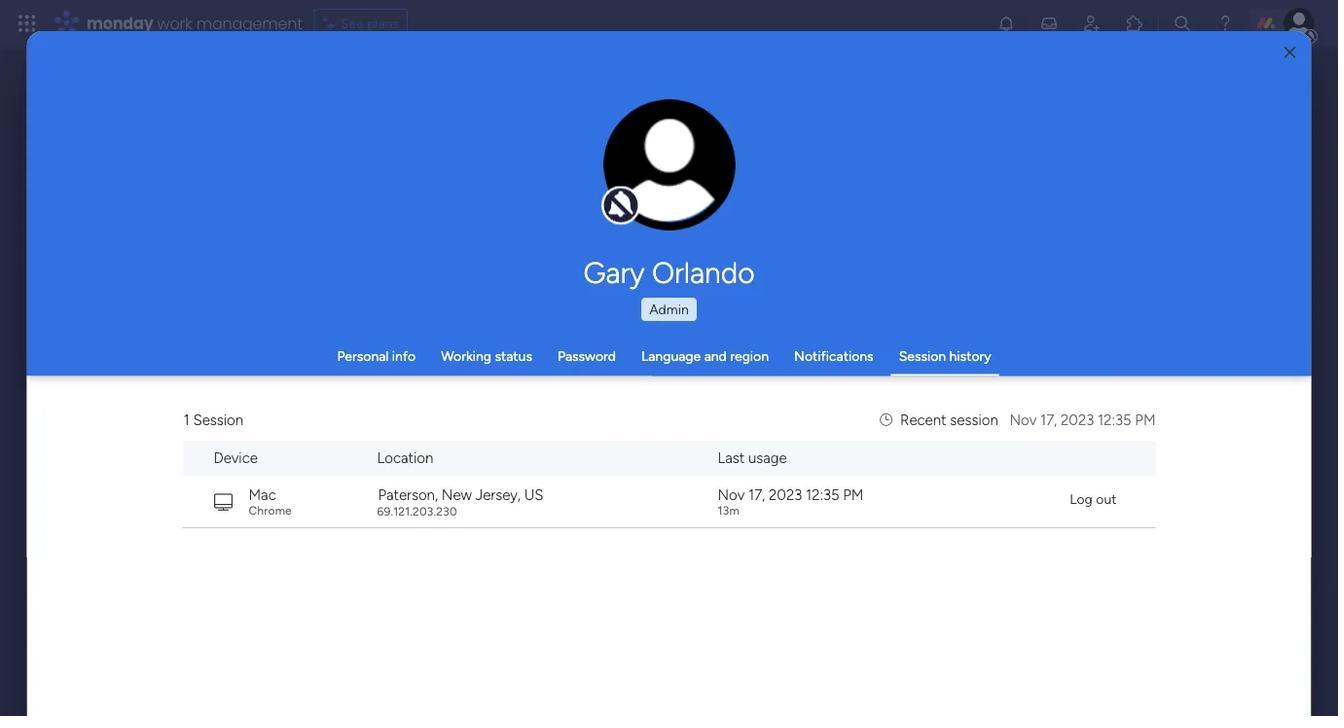 Task type: vqa. For each thing, say whether or not it's contained in the screenshot.
Personal
yes



Task type: locate. For each thing, give the bounding box(es) containing it.
1 horizontal spatial 12:35
[[1098, 411, 1132, 429]]

session left history
[[899, 348, 946, 365]]

0 horizontal spatial 12:35
[[806, 486, 840, 504]]

session right 1
[[193, 411, 243, 429]]

mac
[[249, 486, 276, 504]]

admin
[[650, 301, 689, 318]]

nov 17, 2023 12:35 pm 13m
[[718, 486, 864, 518]]

see plans
[[340, 15, 399, 32]]

nov for nov 17, 2023 12:35 pm
[[1010, 411, 1037, 429]]

out
[[1096, 491, 1117, 508]]

notifications image
[[997, 14, 1016, 33]]

personal info link
[[337, 348, 416, 365]]

1 vertical spatial pm
[[843, 486, 864, 504]]

nov for nov 17, 2023 12:35 pm 13m
[[718, 486, 745, 504]]

2023 up log at the right of the page
[[1061, 411, 1094, 429]]

0 horizontal spatial session
[[193, 411, 243, 429]]

0 vertical spatial 12:35
[[1098, 411, 1132, 429]]

pm
[[1135, 411, 1156, 429], [843, 486, 864, 504]]

13m
[[718, 504, 740, 518]]

nov down last
[[718, 486, 745, 504]]

0 vertical spatial session
[[899, 348, 946, 365]]

17, right session
[[1041, 411, 1058, 429]]

0 horizontal spatial nov
[[718, 486, 745, 504]]

17,
[[1041, 411, 1058, 429], [749, 486, 765, 504]]

2023
[[1061, 411, 1094, 429], [769, 486, 802, 504]]

2023 for nov 17, 2023 12:35 pm 13m
[[769, 486, 802, 504]]

1 horizontal spatial 17,
[[1041, 411, 1058, 429]]

nov right session
[[1010, 411, 1037, 429]]

0 vertical spatial 17,
[[1041, 411, 1058, 429]]

password
[[558, 348, 616, 365]]

orlando
[[652, 255, 755, 290]]

pm inside nov 17, 2023 12:35 pm 13m
[[843, 486, 864, 504]]

working status link
[[441, 348, 532, 365]]

see plans button
[[314, 9, 408, 38]]

notifications link
[[794, 348, 874, 365]]

pm for nov 17, 2023 12:35 pm 13m
[[843, 486, 864, 504]]

help image
[[1216, 14, 1235, 33]]

working
[[441, 348, 492, 365]]

12:35 inside nov 17, 2023 12:35 pm 13m
[[806, 486, 840, 504]]

history
[[950, 348, 992, 365]]

device
[[214, 450, 258, 467]]

personal
[[337, 348, 389, 365]]

nov inside nov 17, 2023 12:35 pm 13m
[[718, 486, 745, 504]]

1 vertical spatial 17,
[[749, 486, 765, 504]]

new
[[442, 486, 472, 504]]

0 vertical spatial pm
[[1135, 411, 1156, 429]]

0 vertical spatial nov
[[1010, 411, 1037, 429]]

dapulse time image
[[880, 411, 893, 429]]

1 horizontal spatial session
[[899, 348, 946, 365]]

select product image
[[18, 14, 37, 33]]

17, right 13m
[[749, 486, 765, 504]]

1 vertical spatial 2023
[[769, 486, 802, 504]]

12:35
[[1098, 411, 1132, 429], [806, 486, 840, 504]]

1 horizontal spatial nov
[[1010, 411, 1037, 429]]

inbox image
[[1040, 14, 1059, 33]]

change profile picture
[[628, 175, 711, 207]]

0 horizontal spatial 17,
[[749, 486, 765, 504]]

nov 17, 2023 12:35 pm
[[1010, 411, 1156, 429]]

session
[[899, 348, 946, 365], [193, 411, 243, 429]]

2023 for nov 17, 2023 12:35 pm
[[1061, 411, 1094, 429]]

0 horizontal spatial 2023
[[769, 486, 802, 504]]

2023 down usage
[[769, 486, 802, 504]]

0 horizontal spatial pm
[[843, 486, 864, 504]]

69.121.203.230
[[377, 505, 457, 519]]

close image
[[1284, 46, 1296, 60]]

pm for nov 17, 2023 12:35 pm
[[1135, 411, 1156, 429]]

log out button
[[1062, 484, 1125, 515]]

paterson,
[[378, 486, 438, 504]]

1 horizontal spatial 2023
[[1061, 411, 1094, 429]]

1 vertical spatial nov
[[718, 486, 745, 504]]

17, inside nov 17, 2023 12:35 pm 13m
[[749, 486, 765, 504]]

last
[[718, 450, 745, 467]]

plans
[[367, 15, 399, 32]]

notifications
[[794, 348, 874, 365]]

17, for nov 17, 2023 12:35 pm
[[1041, 411, 1058, 429]]

mac chrome
[[249, 486, 292, 518]]

12:35 for nov 17, 2023 12:35 pm 13m
[[806, 486, 840, 504]]

gary
[[584, 255, 645, 290]]

see
[[340, 15, 364, 32]]

region
[[730, 348, 769, 365]]

12:35 right 13m
[[806, 486, 840, 504]]

0 vertical spatial 2023
[[1061, 411, 1094, 429]]

nov
[[1010, 411, 1037, 429], [718, 486, 745, 504]]

chrome
[[249, 504, 292, 518]]

12:35 up out
[[1098, 411, 1132, 429]]

1 vertical spatial 12:35
[[806, 486, 840, 504]]

1 horizontal spatial pm
[[1135, 411, 1156, 429]]

gary orlando image
[[1284, 8, 1315, 39]]

2023 inside nov 17, 2023 12:35 pm 13m
[[769, 486, 802, 504]]



Task type: describe. For each thing, give the bounding box(es) containing it.
apps image
[[1125, 14, 1145, 33]]

personal info
[[337, 348, 416, 365]]

search everything image
[[1173, 14, 1193, 33]]

1 session
[[184, 411, 243, 429]]

monday work management
[[87, 12, 302, 34]]

log
[[1070, 491, 1093, 508]]

language and region
[[642, 348, 769, 365]]

recent
[[901, 411, 947, 429]]

language and region link
[[642, 348, 769, 365]]

management
[[196, 12, 302, 34]]

and
[[705, 348, 727, 365]]

12:35 for nov 17, 2023 12:35 pm
[[1098, 411, 1132, 429]]

17, for nov 17, 2023 12:35 pm 13m
[[749, 486, 765, 504]]

monday
[[87, 12, 153, 34]]

invite members image
[[1083, 14, 1102, 33]]

working status
[[441, 348, 532, 365]]

picture
[[650, 192, 690, 207]]

profile
[[675, 175, 711, 191]]

jersey,
[[476, 486, 521, 504]]

info
[[392, 348, 416, 365]]

recent session
[[901, 411, 999, 429]]

change profile picture button
[[604, 99, 736, 232]]

status
[[495, 348, 532, 365]]

gary orlando
[[584, 255, 755, 290]]

log out
[[1070, 491, 1117, 508]]

language
[[642, 348, 701, 365]]

session
[[950, 411, 999, 429]]

change
[[628, 175, 672, 191]]

gary orlando button
[[402, 255, 937, 290]]

paterson, new jersey, us 69.121.203.230
[[377, 486, 544, 519]]

session history
[[899, 348, 992, 365]]

work
[[157, 12, 192, 34]]

usage
[[749, 450, 787, 467]]

location
[[377, 450, 434, 467]]

session history link
[[899, 348, 992, 365]]

1
[[184, 411, 190, 429]]

last usage
[[718, 450, 787, 467]]

gary orlando dialog
[[27, 31, 1312, 717]]

password link
[[558, 348, 616, 365]]

1 vertical spatial session
[[193, 411, 243, 429]]

us
[[524, 486, 544, 504]]



